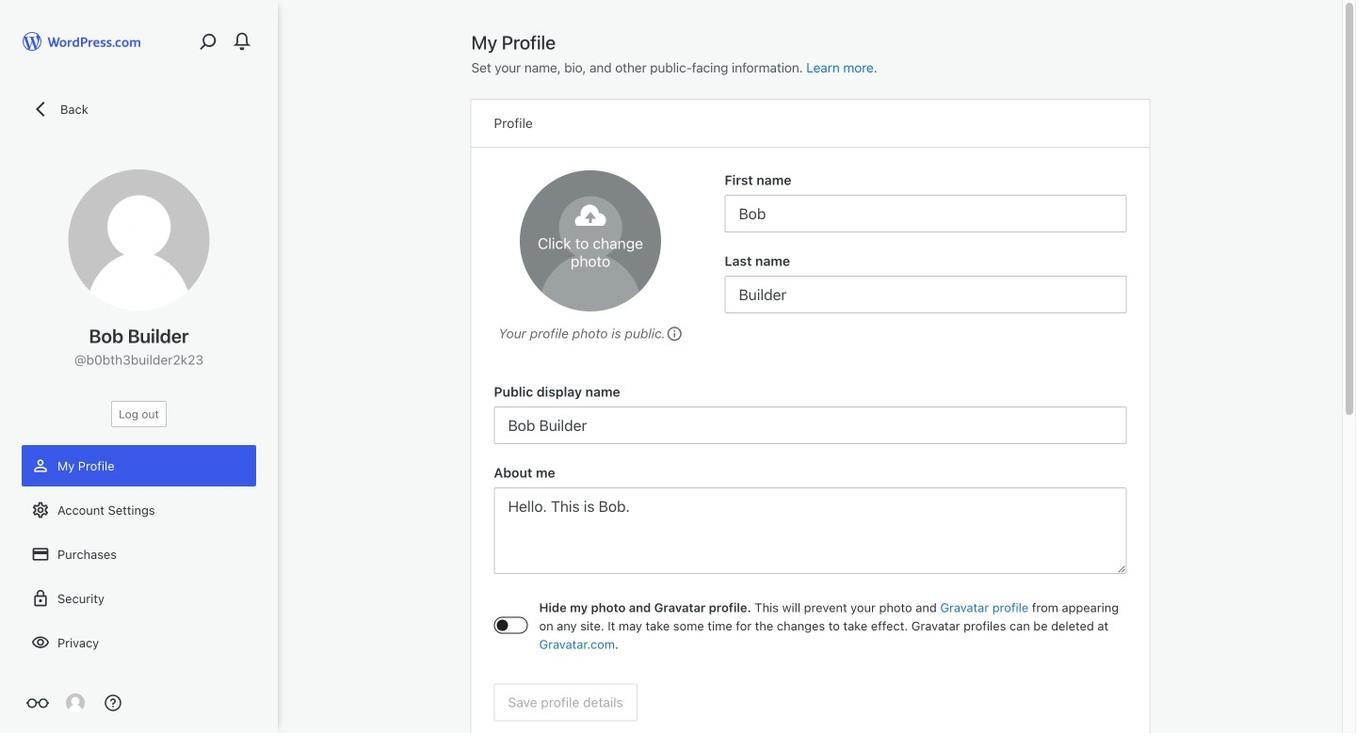 Task type: describe. For each thing, give the bounding box(es) containing it.
lock image
[[31, 590, 50, 609]]

settings image
[[31, 501, 50, 520]]

credit_card image
[[31, 546, 50, 564]]

more information image
[[666, 325, 683, 342]]



Task type: vqa. For each thing, say whether or not it's contained in the screenshot.
lock image
yes



Task type: locate. For each thing, give the bounding box(es) containing it.
bob builder image
[[68, 170, 210, 311], [520, 171, 661, 312], [66, 694, 85, 713]]

main content
[[472, 30, 1150, 734]]

None text field
[[725, 276, 1127, 314], [494, 407, 1127, 445], [725, 276, 1127, 314], [494, 407, 1127, 445]]

person image
[[31, 457, 50, 476]]

group
[[725, 171, 1127, 233], [725, 252, 1127, 314], [494, 383, 1127, 445], [494, 464, 1127, 580]]

reader image
[[26, 693, 49, 715]]

visibility image
[[31, 634, 50, 653]]

None text field
[[725, 195, 1127, 233], [494, 488, 1127, 575], [725, 195, 1127, 233], [494, 488, 1127, 575]]



